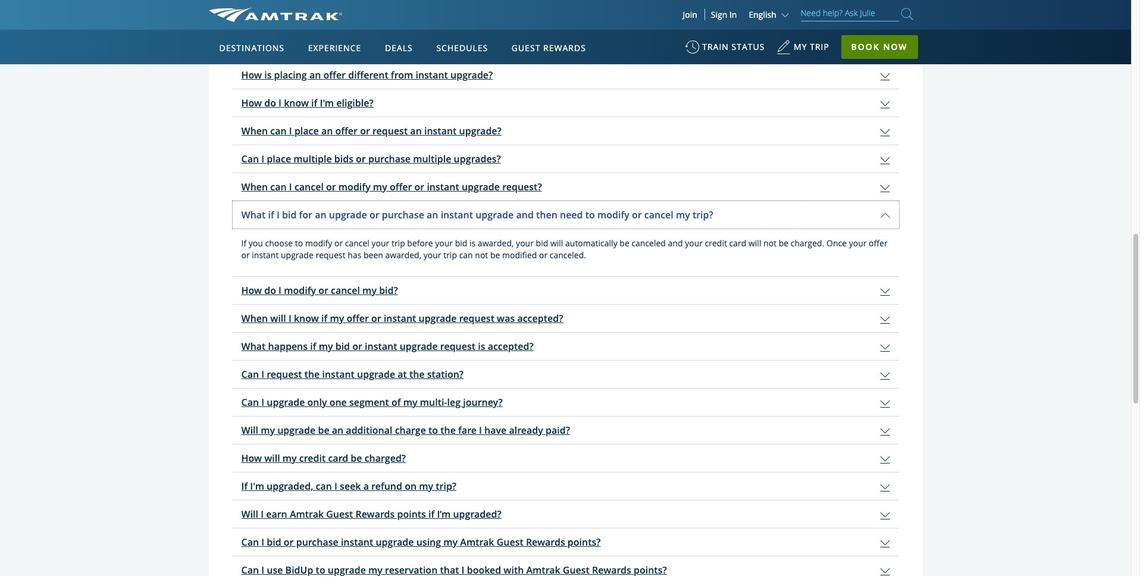 Task type: describe. For each thing, give the bounding box(es) containing it.
when for when can i place an offer or request an instant upgrade?
[[241, 124, 268, 137]]

what if i bid for an upgrade or purchase an instant upgrade and then need to modify or cancel my trip? button
[[232, 201, 899, 229]]

schedules link
[[432, 30, 493, 64]]

bid down the what if i bid for an upgrade or purchase an instant upgrade and then need to modify or cancel my trip?
[[455, 237, 468, 249]]

using
[[417, 536, 441, 549]]

sign
[[711, 9, 728, 20]]

english button
[[749, 9, 792, 20]]

be left the canceled
[[620, 237, 630, 249]]

can left "seek"
[[316, 480, 332, 493]]

offer down can i place multiple bids or purchase multiple upgrades?
[[390, 180, 412, 193]]

can down how do i know if i'm eligible?
[[270, 124, 287, 137]]

0 vertical spatial place
[[295, 124, 319, 137]]

do for modify
[[264, 284, 276, 297]]

will i earn amtrak guest rewards points if i'm upgraded?
[[241, 508, 502, 521]]

book now
[[852, 41, 908, 52]]

offer inside if you choose to modify or cancel your trip before your bid is awarded, your bid will automatically be canceled and your credit card will not be charged. once your offer or instant upgrade request has been awarded, your trip can not be modified or canceled.
[[869, 237, 888, 249]]

1 vertical spatial not
[[475, 249, 488, 261]]

my
[[794, 41, 808, 52]]

join
[[683, 9, 698, 20]]

my trip button
[[777, 36, 830, 65]]

happens
[[268, 340, 308, 353]]

can i place multiple bids or purchase multiple upgrades? button
[[232, 145, 899, 173]]

trip
[[810, 41, 830, 52]]

i'm inside button
[[250, 480, 264, 493]]

what if i bid for an upgrade or purchase an instant upgrade and then need to modify or cancel my trip?
[[241, 208, 714, 221]]

an down how do i know if i'm eligible?
[[321, 124, 333, 137]]

when will i know if my offer or instant upgrade request was accepted?
[[241, 312, 563, 325]]

if left i'm
[[429, 508, 435, 521]]

0 vertical spatial purchase
[[368, 152, 411, 165]]

bid up modified
[[536, 237, 548, 249]]

how for how will my credit card be charged?
[[241, 452, 262, 465]]

2 vertical spatial rewards
[[526, 536, 565, 549]]

charge
[[395, 424, 426, 437]]

points?
[[568, 536, 601, 549]]

credit inside button
[[299, 452, 326, 465]]

request down "happens"
[[267, 368, 302, 381]]

your right the canceled
[[685, 237, 703, 249]]

earn
[[266, 508, 287, 521]]

regions map image
[[253, 99, 539, 266]]

banner containing join
[[0, 0, 1132, 275]]

paid?
[[546, 424, 570, 437]]

cancel up for at the top left of page
[[295, 180, 324, 193]]

your up been
[[372, 237, 390, 249]]

your right before
[[435, 237, 453, 249]]

for
[[299, 208, 313, 221]]

can i request the instant upgrade at the station?
[[241, 368, 464, 381]]

1 vertical spatial rewards
[[356, 508, 395, 521]]

card inside button
[[328, 452, 348, 465]]

join button
[[676, 9, 705, 20]]

is inside button
[[478, 340, 485, 353]]

your up modified
[[516, 237, 534, 249]]

if for if you choose to modify or cancel your trip before your bid is awarded, your bid will automatically be canceled and your credit card will not be charged. once your offer or instant upgrade request has been awarded, your trip can not be modified or canceled.
[[241, 237, 247, 249]]

be left charged.
[[779, 237, 789, 249]]

station?
[[427, 368, 464, 381]]

if you choose to modify or cancel your trip before your bid is awarded, your bid will automatically be canceled and your credit card will not be charged. once your offer or instant upgrade request has been awarded, your trip can not be modified or canceled.
[[241, 237, 888, 261]]

if inside button
[[311, 96, 318, 109]]

how is placing an offer different from instant upgrade? button
[[232, 61, 899, 89]]

Please enter your search item search field
[[801, 6, 899, 21]]

upgrade down request?
[[476, 208, 514, 221]]

modified
[[502, 249, 537, 261]]

book
[[852, 41, 880, 52]]

2 vertical spatial guest
[[497, 536, 524, 549]]

seek
[[340, 480, 361, 493]]

deals
[[385, 42, 413, 54]]

upgrade up has
[[329, 208, 367, 221]]

be inside button
[[351, 452, 362, 465]]

accepted? inside button
[[518, 312, 563, 325]]

charged.
[[791, 237, 825, 249]]

or inside button
[[353, 340, 362, 353]]

upgrade inside 'will my upgrade be an additional charge to the fare i have already paid?' button
[[278, 424, 316, 437]]

how will my credit card be charged? button
[[232, 445, 899, 472]]

eligible?
[[337, 96, 374, 109]]

when for when will i know if my offer or instant upgrade request was accepted?
[[241, 312, 268, 325]]

if up choose
[[268, 208, 274, 221]]

will up "happens"
[[270, 312, 286, 325]]

and inside what if i bid for an upgrade or purchase an instant upgrade and then need to modify or cancel my trip? button
[[516, 208, 534, 221]]

can i bid or purchase instant upgrade using my amtrak guest rewards points? button
[[232, 529, 899, 556]]

placing
[[274, 68, 307, 81]]

how do i modify or cancel my bid? button
[[232, 277, 899, 304]]

how will my credit card be charged?
[[241, 452, 406, 465]]

what happens if my bid or instant upgrade request is accepted? button
[[232, 333, 899, 360]]

when can i place an offer or request an instant upgrade? button
[[232, 117, 899, 145]]

need
[[560, 208, 583, 221]]

your down before
[[424, 249, 441, 261]]

guest inside popup button
[[512, 42, 541, 54]]

how for how do i modify or cancel my bid?
[[241, 284, 262, 297]]

to inside what if i bid for an upgrade or purchase an instant upgrade and then need to modify or cancel my trip? button
[[586, 208, 595, 221]]

upgrade? inside when can i place an offer or request an instant upgrade? button
[[459, 124, 502, 137]]

0 vertical spatial trip?
[[693, 208, 714, 221]]

0 vertical spatial awarded,
[[478, 237, 514, 249]]

one
[[330, 396, 347, 409]]

2 multiple from the left
[[413, 152, 452, 165]]

will my upgrade be an additional charge to the fare i have already paid? button
[[232, 417, 899, 444]]

if i'm upgraded, can i seek a refund on my trip? button
[[232, 473, 899, 500]]

when can i cancel or modify my offer or instant upgrade request? button
[[232, 173, 899, 201]]

1 horizontal spatial amtrak
[[460, 536, 494, 549]]

train status link
[[685, 36, 765, 65]]

refund
[[372, 480, 402, 493]]

charged?
[[365, 452, 406, 465]]

is inside button
[[264, 68, 272, 81]]

before
[[407, 237, 433, 249]]

sign in
[[711, 9, 737, 20]]

if down how do i modify or cancel my bid?
[[321, 312, 328, 325]]

how do i modify or cancel my bid?
[[241, 284, 398, 297]]

if inside button
[[310, 340, 316, 353]]

1 vertical spatial purchase
[[382, 208, 424, 221]]

i'm inside button
[[320, 96, 334, 109]]

credit inside if you choose to modify or cancel your trip before your bid is awarded, your bid will automatically be canceled and your credit card will not be charged. once your offer or instant upgrade request has been awarded, your trip can not be modified or canceled.
[[705, 237, 727, 249]]

how for how do i know if i'm eligible?
[[241, 96, 262, 109]]

once
[[827, 237, 847, 249]]

schedules
[[437, 42, 488, 54]]

modify inside if you choose to modify or cancel your trip before your bid is awarded, your bid will automatically be canceled and your credit card will not be charged. once your offer or instant upgrade request has been awarded, your trip can not be modified or canceled.
[[305, 237, 332, 249]]

on
[[405, 480, 417, 493]]

how do i know if i'm eligible? button
[[232, 89, 899, 117]]

do for know
[[264, 96, 276, 109]]

options
[[259, 21, 290, 33]]

points
[[397, 508, 426, 521]]

segment
[[349, 396, 389, 409]]

1 vertical spatial trip
[[444, 249, 457, 261]]

bids
[[334, 152, 354, 165]]

canceled.
[[550, 249, 586, 261]]

my trip
[[794, 41, 830, 52]]

upgrade inside can i bid or purchase instant upgrade using my amtrak guest rewards points? button
[[376, 536, 414, 549]]

faqs button
[[306, 12, 355, 43]]



Task type: locate. For each thing, give the bounding box(es) containing it.
1 horizontal spatial credit
[[705, 237, 727, 249]]

1 horizontal spatial to
[[429, 424, 438, 437]]

will left charged.
[[749, 237, 762, 249]]

1 how from the top
[[241, 68, 262, 81]]

cancel
[[295, 180, 324, 193], [645, 208, 674, 221], [345, 237, 370, 249], [331, 284, 360, 297]]

0 horizontal spatial the
[[305, 368, 320, 381]]

0 vertical spatial trip
[[392, 237, 405, 249]]

if left eligible?
[[311, 96, 318, 109]]

0 horizontal spatial is
[[264, 68, 272, 81]]

1 vertical spatial to
[[295, 237, 303, 249]]

trip down the what if i bid for an upgrade or purchase an instant upgrade and then need to modify or cancel my trip?
[[444, 249, 457, 261]]

rewards down a at the left of the page
[[356, 508, 395, 521]]

0 vertical spatial if
[[241, 237, 247, 249]]

1 horizontal spatial trip
[[444, 249, 457, 261]]

0 horizontal spatial multiple
[[294, 152, 332, 165]]

upgraded?
[[453, 508, 502, 521]]

multiple left bids
[[294, 152, 332, 165]]

amtrak image
[[209, 8, 342, 22]]

bid down the earn at the bottom left of page
[[267, 536, 281, 549]]

if you choose to modify or cancel your trip before your bid is awarded, your bid will automatically be canceled and your credit card will not be charged. once your offer or instant upgrade request has been awarded, your trip can not be modified or canceled. element
[[232, 237, 899, 261]]

when can i cancel or modify my offer or instant upgrade request?
[[241, 180, 542, 193]]

upgrade inside the when can i cancel or modify my offer or instant upgrade request? button
[[462, 180, 500, 193]]

offer up what happens if my bid or instant upgrade request is accepted?
[[347, 312, 369, 325]]

upgrade left only
[[267, 396, 305, 409]]

destinations button
[[215, 32, 289, 65]]

0 horizontal spatial to
[[295, 237, 303, 249]]

offer down experience popup button
[[324, 68, 346, 81]]

request inside if you choose to modify or cancel your trip before your bid is awarded, your bid will automatically be canceled and your credit card will not be charged. once your offer or instant upgrade request has been awarded, your trip can not be modified or canceled.
[[316, 249, 346, 261]]

if left the upgraded,
[[241, 480, 248, 493]]

rewards up how is placing an offer different from instant upgrade? button
[[544, 42, 586, 54]]

will i earn amtrak guest rewards points if i'm upgraded? button
[[232, 501, 899, 528]]

is down the what if i bid for an upgrade or purchase an instant upgrade and then need to modify or cancel my trip?
[[470, 237, 476, 249]]

when for when can i cancel or modify my offer or instant upgrade request?
[[241, 180, 268, 193]]

at
[[398, 368, 407, 381]]

1 vertical spatial amtrak
[[460, 536, 494, 549]]

i
[[279, 96, 282, 109], [289, 124, 292, 137], [261, 152, 264, 165], [289, 180, 292, 193], [277, 208, 280, 221], [279, 284, 282, 297], [289, 312, 292, 325], [261, 368, 264, 381], [261, 396, 264, 409], [479, 424, 482, 437], [335, 480, 338, 493], [261, 508, 264, 521], [261, 536, 264, 549]]

upgrade options button
[[209, 12, 306, 43]]

guest rewards button
[[507, 32, 591, 65]]

if inside if you choose to modify or cancel your trip before your bid is awarded, your bid will automatically be canceled and your credit card will not be charged. once your offer or instant upgrade request has been awarded, your trip can not be modified or canceled.
[[241, 237, 247, 249]]

1 vertical spatial card
[[328, 452, 348, 465]]

1 horizontal spatial place
[[295, 124, 319, 137]]

know for do
[[284, 96, 309, 109]]

1 vertical spatial if
[[241, 480, 248, 493]]

request
[[373, 124, 408, 137], [316, 249, 346, 261], [459, 312, 495, 325], [440, 340, 476, 353], [267, 368, 302, 381]]

of
[[392, 396, 401, 409]]

when can i place an offer or request an instant upgrade?
[[241, 124, 502, 137]]

in
[[730, 9, 737, 20]]

modify down bids
[[339, 180, 371, 193]]

now
[[884, 41, 908, 52]]

list containing upgrade options
[[209, 12, 923, 43]]

2 vertical spatial when
[[241, 312, 268, 325]]

1 vertical spatial trip?
[[436, 480, 457, 493]]

2 horizontal spatial to
[[586, 208, 595, 221]]

instant inside if you choose to modify or cancel your trip before your bid is awarded, your bid will automatically be canceled and your credit card will not be charged. once your offer or instant upgrade request has been awarded, your trip can not be modified or canceled.
[[252, 249, 279, 261]]

when will i know if my offer or instant upgrade request was accepted? button
[[232, 305, 899, 332]]

an down one
[[332, 424, 344, 437]]

how is placing an offer different from instant upgrade?
[[241, 68, 493, 81]]

instant inside button
[[365, 340, 397, 353]]

do down choose
[[264, 284, 276, 297]]

cancel up the canceled
[[645, 208, 674, 221]]

been
[[364, 249, 383, 261]]

from
[[391, 68, 413, 81]]

accepted? down was
[[488, 340, 534, 353]]

what inside button
[[241, 340, 266, 353]]

1 can from the top
[[241, 152, 259, 165]]

can inside can i upgrade only one segment of my multi-leg journey? button
[[241, 396, 259, 409]]

upgraded,
[[267, 480, 313, 493]]

know for will
[[294, 312, 319, 325]]

accepted? inside button
[[488, 340, 534, 353]]

can for can i request the instant upgrade at the station?
[[241, 368, 259, 381]]

0 vertical spatial credit
[[705, 237, 727, 249]]

upgrade
[[224, 21, 257, 33]]

1 multiple from the left
[[294, 152, 332, 165]]

multi-
[[420, 396, 447, 409]]

modify inside how do i modify or cancel my bid? button
[[284, 284, 316, 297]]

will
[[551, 237, 563, 249], [749, 237, 762, 249], [270, 312, 286, 325], [264, 452, 280, 465]]

will for will my upgrade be an additional charge to the fare i have already paid?
[[241, 424, 258, 437]]

what for what happens if my bid or instant upgrade request is accepted?
[[241, 340, 266, 353]]

can
[[241, 152, 259, 165], [241, 368, 259, 381], [241, 396, 259, 409], [241, 536, 259, 549]]

train
[[703, 41, 729, 52]]

if inside button
[[241, 480, 248, 493]]

what for what if i bid for an upgrade or purchase an instant upgrade and then need to modify or cancel my trip?
[[241, 208, 266, 221]]

book now button
[[842, 35, 918, 59]]

4 how from the top
[[241, 452, 262, 465]]

faqs list item
[[306, 12, 355, 43]]

upgrade down only
[[278, 424, 316, 437]]

1 if from the top
[[241, 237, 247, 249]]

request up station?
[[440, 340, 476, 353]]

and left 'then'
[[516, 208, 534, 221]]

an inside button
[[332, 424, 344, 437]]

will
[[241, 424, 258, 437], [241, 508, 258, 521]]

1 what from the top
[[241, 208, 266, 221]]

1 vertical spatial upgrade?
[[459, 124, 502, 137]]

0 horizontal spatial trip
[[392, 237, 405, 249]]

search icon image
[[902, 6, 914, 22]]

upgrade? inside how is placing an offer different from instant upgrade? button
[[451, 68, 493, 81]]

1 vertical spatial know
[[294, 312, 319, 325]]

will my upgrade be an additional charge to the fare i have already paid?
[[241, 424, 570, 437]]

and right the canceled
[[668, 237, 683, 249]]

1 horizontal spatial the
[[410, 368, 425, 381]]

trip?
[[693, 208, 714, 221], [436, 480, 457, 493]]

know down placing
[[284, 96, 309, 109]]

upgrade
[[462, 180, 500, 193], [329, 208, 367, 221], [476, 208, 514, 221], [281, 249, 314, 261], [419, 312, 457, 325], [400, 340, 438, 353], [357, 368, 395, 381], [267, 396, 305, 409], [278, 424, 316, 437], [376, 536, 414, 549]]

1 vertical spatial when
[[241, 180, 268, 193]]

0 vertical spatial not
[[764, 237, 777, 249]]

know down how do i modify or cancel my bid?
[[294, 312, 319, 325]]

offer right once
[[869, 237, 888, 249]]

can up choose
[[270, 180, 287, 193]]

how do i know if i'm eligible?
[[241, 96, 374, 109]]

0 vertical spatial accepted?
[[518, 312, 563, 325]]

offer up bids
[[335, 124, 358, 137]]

how for how is placing an offer different from instant upgrade?
[[241, 68, 262, 81]]

fare
[[458, 424, 477, 437]]

1 vertical spatial what
[[241, 340, 266, 353]]

will inside button
[[241, 424, 258, 437]]

2 vertical spatial is
[[478, 340, 485, 353]]

to right choose
[[295, 237, 303, 249]]

be up how will my credit card be charged?
[[318, 424, 330, 437]]

0 vertical spatial know
[[284, 96, 309, 109]]

if i'm upgraded, can i seek a refund on my trip?
[[241, 480, 457, 493]]

0 vertical spatial rewards
[[544, 42, 586, 54]]

can down the what if i bid for an upgrade or purchase an instant upgrade and then need to modify or cancel my trip?
[[459, 249, 473, 261]]

2 how from the top
[[241, 96, 262, 109]]

experience button
[[303, 32, 366, 65]]

1 vertical spatial awarded,
[[385, 249, 422, 261]]

2 can from the top
[[241, 368, 259, 381]]

rewards
[[544, 42, 586, 54], [356, 508, 395, 521], [526, 536, 565, 549]]

can inside can i request the instant upgrade at the station? button
[[241, 368, 259, 381]]

0 vertical spatial guest
[[512, 42, 541, 54]]

0 horizontal spatial credit
[[299, 452, 326, 465]]

bid?
[[379, 284, 398, 297]]

1 vertical spatial and
[[668, 237, 683, 249]]

i'm left the upgraded,
[[250, 480, 264, 493]]

do
[[264, 96, 276, 109], [264, 284, 276, 297]]

automatically
[[566, 237, 618, 249]]

card inside if you choose to modify or cancel your trip before your bid is awarded, your bid will automatically be canceled and your credit card will not be charged. once your offer or instant upgrade request has been awarded, your trip can not be modified or canceled.
[[730, 237, 747, 249]]

1 do from the top
[[264, 96, 276, 109]]

request up can i place multiple bids or purchase multiple upgrades?
[[373, 124, 408, 137]]

1 will from the top
[[241, 424, 258, 437]]

can for can i bid or purchase instant upgrade using my amtrak guest rewards points?
[[241, 536, 259, 549]]

request inside button
[[440, 340, 476, 353]]

1 vertical spatial i'm
[[250, 480, 264, 493]]

i'm
[[437, 508, 451, 521]]

what left "happens"
[[241, 340, 266, 353]]

0 horizontal spatial i'm
[[250, 480, 264, 493]]

a
[[364, 480, 369, 493]]

upgrade up station?
[[419, 312, 457, 325]]

1 horizontal spatial awarded,
[[478, 237, 514, 249]]

banner
[[0, 0, 1132, 275]]

upgrade inside can i request the instant upgrade at the station? button
[[357, 368, 395, 381]]

choose
[[265, 237, 293, 249]]

do down placing
[[264, 96, 276, 109]]

if for if i'm upgraded, can i seek a refund on my trip?
[[241, 480, 248, 493]]

1 vertical spatial will
[[241, 508, 258, 521]]

know
[[284, 96, 309, 109], [294, 312, 319, 325]]

request?
[[503, 180, 542, 193]]

not left modified
[[475, 249, 488, 261]]

to inside 'will my upgrade be an additional charge to the fare i have already paid?' button
[[429, 424, 438, 437]]

what
[[241, 208, 266, 221], [241, 340, 266, 353]]

can i place multiple bids or purchase multiple upgrades?
[[241, 152, 501, 165]]

bid inside can i bid or purchase instant upgrade using my amtrak guest rewards points? button
[[267, 536, 281, 549]]

then
[[536, 208, 558, 221]]

2 will from the top
[[241, 508, 258, 521]]

has
[[348, 249, 362, 261]]

what up you
[[241, 208, 266, 221]]

place
[[295, 124, 319, 137], [267, 152, 291, 165]]

when
[[241, 124, 268, 137], [241, 180, 268, 193], [241, 312, 268, 325]]

if right "happens"
[[310, 340, 316, 353]]

already
[[509, 424, 543, 437]]

trip left before
[[392, 237, 405, 249]]

know inside button
[[284, 96, 309, 109]]

my inside button
[[261, 424, 275, 437]]

credit
[[705, 237, 727, 249], [299, 452, 326, 465]]

0 vertical spatial amtrak
[[290, 508, 324, 521]]

how inside button
[[241, 96, 262, 109]]

do inside button
[[264, 284, 276, 297]]

the right at on the bottom
[[410, 368, 425, 381]]

0 horizontal spatial card
[[328, 452, 348, 465]]

3 can from the top
[[241, 396, 259, 409]]

cancel up has
[[345, 237, 370, 249]]

guest up how is placing an offer different from instant upgrade? button
[[512, 42, 541, 54]]

0 vertical spatial will
[[241, 424, 258, 437]]

bid inside what if i bid for an upgrade or purchase an instant upgrade and then need to modify or cancel my trip? button
[[282, 208, 297, 221]]

modify down for at the top left of page
[[305, 237, 332, 249]]

instant
[[416, 68, 448, 81], [424, 124, 457, 137], [427, 180, 459, 193], [441, 208, 473, 221], [252, 249, 279, 261], [384, 312, 416, 325], [365, 340, 397, 353], [322, 368, 355, 381], [341, 536, 373, 549]]

2 when from the top
[[241, 180, 268, 193]]

0 vertical spatial i'm
[[320, 96, 334, 109]]

be inside button
[[318, 424, 330, 437]]

0 horizontal spatial and
[[516, 208, 534, 221]]

is up journey?
[[478, 340, 485, 353]]

1 horizontal spatial and
[[668, 237, 683, 249]]

request left was
[[459, 312, 495, 325]]

to right charge
[[429, 424, 438, 437]]

upgrade inside can i upgrade only one segment of my multi-leg journey? button
[[267, 396, 305, 409]]

can inside if you choose to modify or cancel your trip before your bid is awarded, your bid will automatically be canceled and your credit card will not be charged. once your offer or instant upgrade request has been awarded, your trip can not be modified or canceled.
[[459, 249, 473, 261]]

0 vertical spatial to
[[586, 208, 595, 221]]

1 vertical spatial guest
[[326, 508, 353, 521]]

multiple left the 'upgrades?'
[[413, 152, 452, 165]]

if
[[311, 96, 318, 109], [268, 208, 274, 221], [321, 312, 328, 325], [310, 340, 316, 353], [429, 508, 435, 521]]

1 horizontal spatial trip?
[[693, 208, 714, 221]]

an up can i place multiple bids or purchase multiple upgrades?
[[410, 124, 422, 137]]

upgrade down points
[[376, 536, 414, 549]]

destinations
[[219, 42, 285, 54]]

the left fare
[[441, 424, 456, 437]]

upgrade inside when will i know if my offer or instant upgrade request was accepted? button
[[419, 312, 457, 325]]

can
[[270, 124, 287, 137], [270, 180, 287, 193], [459, 249, 473, 261], [316, 480, 332, 493]]

i'm
[[320, 96, 334, 109], [250, 480, 264, 493]]

and
[[516, 208, 534, 221], [668, 237, 683, 249]]

the up only
[[305, 368, 320, 381]]

canceled
[[632, 237, 666, 249]]

upgrade left at on the bottom
[[357, 368, 395, 381]]

upgrade inside the what happens if my bid or instant upgrade request is accepted? button
[[400, 340, 438, 353]]

can for can i upgrade only one segment of my multi-leg journey?
[[241, 396, 259, 409]]

trip
[[392, 237, 405, 249], [444, 249, 457, 261]]

faqs
[[320, 21, 340, 33]]

1 vertical spatial place
[[267, 152, 291, 165]]

be left modified
[[491, 249, 500, 261]]

be up "seek"
[[351, 452, 362, 465]]

upgrades?
[[454, 152, 501, 165]]

upgrade? up the 'upgrades?'
[[459, 124, 502, 137]]

0 horizontal spatial not
[[475, 249, 488, 261]]

0 vertical spatial upgrade?
[[451, 68, 493, 81]]

guest down "if i'm upgraded, can i seek a refund on my trip?"
[[326, 508, 353, 521]]

the inside 'will my upgrade be an additional charge to the fare i have already paid?' button
[[441, 424, 456, 437]]

accepted? right was
[[518, 312, 563, 325]]

2 horizontal spatial the
[[441, 424, 456, 437]]

cancel down has
[[331, 284, 360, 297]]

1 horizontal spatial i'm
[[320, 96, 334, 109]]

do inside button
[[264, 96, 276, 109]]

an right for at the top left of page
[[315, 208, 327, 221]]

0 vertical spatial do
[[264, 96, 276, 109]]

and inside if you choose to modify or cancel your trip before your bid is awarded, your bid will automatically be canceled and your credit card will not be charged. once your offer or instant upgrade request has been awarded, your trip can not be modified or canceled.
[[668, 237, 683, 249]]

2 if from the top
[[241, 480, 248, 493]]

bid up can i request the instant upgrade at the station?
[[336, 340, 350, 353]]

modify up automatically in the top of the page
[[598, 208, 630, 221]]

you
[[249, 237, 263, 249]]

1 vertical spatial credit
[[299, 452, 326, 465]]

upgrade up at on the bottom
[[400, 340, 438, 353]]

know inside button
[[294, 312, 319, 325]]

1 horizontal spatial not
[[764, 237, 777, 249]]

0 vertical spatial and
[[516, 208, 534, 221]]

upgrade? down 'schedules'
[[451, 68, 493, 81]]

an right placing
[[310, 68, 321, 81]]

only
[[307, 396, 327, 409]]

2 what from the top
[[241, 340, 266, 353]]

1 horizontal spatial card
[[730, 237, 747, 249]]

what inside button
[[241, 208, 266, 221]]

1 when from the top
[[241, 124, 268, 137]]

offer
[[324, 68, 346, 81], [335, 124, 358, 137], [390, 180, 412, 193], [869, 237, 888, 249], [347, 312, 369, 325]]

2 horizontal spatial is
[[478, 340, 485, 353]]

upgrade down the 'upgrades?'
[[462, 180, 500, 193]]

rewards inside popup button
[[544, 42, 586, 54]]

3 when from the top
[[241, 312, 268, 325]]

additional
[[346, 424, 393, 437]]

leg
[[447, 396, 461, 409]]

1 vertical spatial is
[[470, 237, 476, 249]]

your right once
[[849, 237, 867, 249]]

0 horizontal spatial place
[[267, 152, 291, 165]]

will inside button
[[241, 508, 258, 521]]

is left placing
[[264, 68, 272, 81]]

upgrade options list item
[[209, 12, 306, 43]]

rewards down will i earn amtrak guest rewards points if i'm upgraded? button
[[526, 536, 565, 549]]

amtrak down upgraded? on the left
[[460, 536, 494, 549]]

status
[[732, 41, 765, 52]]

i'm left eligible?
[[320, 96, 334, 109]]

4 can from the top
[[241, 536, 259, 549]]

0 horizontal spatial trip?
[[436, 480, 457, 493]]

cancel inside if you choose to modify or cancel your trip before your bid is awarded, your bid will automatically be canceled and your credit card will not be charged. once your offer or instant upgrade request has been awarded, your trip can not be modified or canceled.
[[345, 237, 370, 249]]

2 vertical spatial purchase
[[296, 536, 339, 549]]

my inside button
[[319, 340, 333, 353]]

can inside can i place multiple bids or purchase multiple upgrades? button
[[241, 152, 259, 165]]

0 horizontal spatial amtrak
[[290, 508, 324, 521]]

if left you
[[241, 237, 247, 249]]

to inside if you choose to modify or cancel your trip before your bid is awarded, your bid will automatically be canceled and your credit card will not be charged. once your offer or instant upgrade request has been awarded, your trip can not be modified or canceled.
[[295, 237, 303, 249]]

was
[[497, 312, 515, 325]]

0 vertical spatial what
[[241, 208, 266, 221]]

an up before
[[427, 208, 438, 221]]

upgrade down choose
[[281, 249, 314, 261]]

to right need
[[586, 208, 595, 221]]

2 do from the top
[[264, 284, 276, 297]]

can i upgrade only one segment of my multi-leg journey?
[[241, 396, 503, 409]]

not
[[764, 237, 777, 249], [475, 249, 488, 261]]

guest down upgraded? on the left
[[497, 536, 524, 549]]

1 vertical spatial accepted?
[[488, 340, 534, 353]]

2 vertical spatial to
[[429, 424, 438, 437]]

can for can i place multiple bids or purchase multiple upgrades?
[[241, 152, 259, 165]]

1 vertical spatial do
[[264, 284, 276, 297]]

will up canceled.
[[551, 237, 563, 249]]

modify down choose
[[284, 284, 316, 297]]

how
[[241, 68, 262, 81], [241, 96, 262, 109], [241, 284, 262, 297], [241, 452, 262, 465]]

modify inside the when can i cancel or modify my offer or instant upgrade request? button
[[339, 180, 371, 193]]

is inside if you choose to modify or cancel your trip before your bid is awarded, your bid will automatically be canceled and your credit card will not be charged. once your offer or instant upgrade request has been awarded, your trip can not be modified or canceled.
[[470, 237, 476, 249]]

3 how from the top
[[241, 284, 262, 297]]

list
[[209, 12, 923, 43]]

bid inside the what happens if my bid or instant upgrade request is accepted? button
[[336, 340, 350, 353]]

what happens if my bid or instant upgrade request is accepted?
[[241, 340, 534, 353]]

request left has
[[316, 249, 346, 261]]

amtrak right the earn at the bottom left of page
[[290, 508, 324, 521]]

awarded, up modified
[[478, 237, 514, 249]]

0 vertical spatial is
[[264, 68, 272, 81]]

deals button
[[380, 32, 418, 65]]

awarded,
[[478, 237, 514, 249], [385, 249, 422, 261]]

0 vertical spatial card
[[730, 237, 747, 249]]

1 horizontal spatial is
[[470, 237, 476, 249]]

application containing how is placing an offer different from instant upgrade?
[[232, 61, 899, 576]]

card
[[730, 237, 747, 249], [328, 452, 348, 465]]

will for will i earn amtrak guest rewards points if i'm upgraded?
[[241, 508, 258, 521]]

awarded, down before
[[385, 249, 422, 261]]

0 vertical spatial when
[[241, 124, 268, 137]]

your
[[372, 237, 390, 249], [435, 237, 453, 249], [516, 237, 534, 249], [685, 237, 703, 249], [849, 237, 867, 249], [424, 249, 441, 261]]

0 horizontal spatial awarded,
[[385, 249, 422, 261]]

will up the upgraded,
[[264, 452, 280, 465]]

modify inside what if i bid for an upgrade or purchase an instant upgrade and then need to modify or cancel my trip? button
[[598, 208, 630, 221]]

not left charged.
[[764, 237, 777, 249]]

application
[[232, 61, 899, 576], [253, 99, 539, 266]]

can inside can i bid or purchase instant upgrade using my amtrak guest rewards points? button
[[241, 536, 259, 549]]

experience
[[308, 42, 362, 54]]

upgrade inside if you choose to modify or cancel your trip before your bid is awarded, your bid will automatically be canceled and your credit card will not be charged. once your offer or instant upgrade request has been awarded, your trip can not be modified or canceled.
[[281, 249, 314, 261]]

1 horizontal spatial multiple
[[413, 152, 452, 165]]



Task type: vqa. For each thing, say whether or not it's contained in the screenshot.
the place inside the When can I place an offer or request an instant upgrade? button
yes



